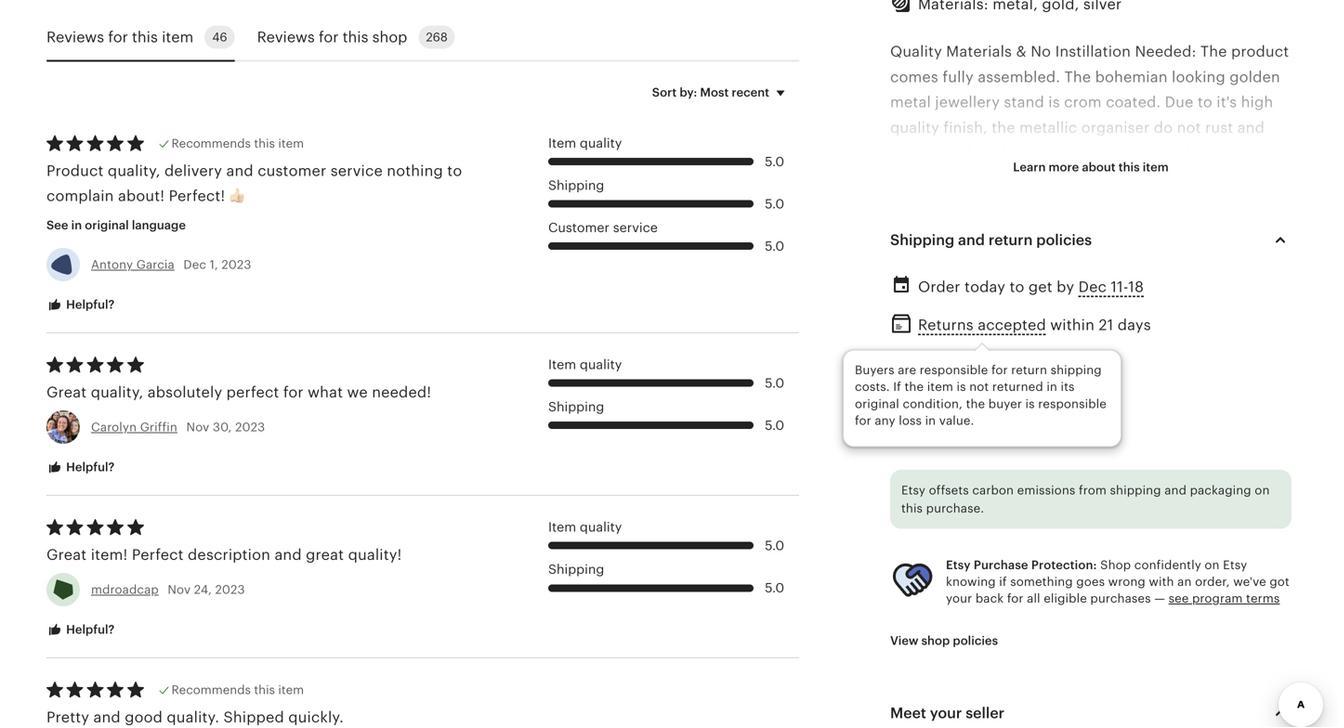 Task type: locate. For each thing, give the bounding box(es) containing it.
a left chic
[[1245, 422, 1253, 439]]

2023 for perfect
[[235, 420, 265, 434]]

1 horizontal spatial or
[[1163, 599, 1178, 616]]

of
[[983, 473, 998, 490]]

on right it
[[1133, 170, 1152, 186]]

organiser
[[1081, 119, 1150, 136], [1088, 700, 1157, 717]]

0 horizontal spatial policies
[[953, 634, 998, 648]]

item quality
[[548, 136, 622, 150], [548, 357, 622, 372], [548, 520, 622, 535]]

shop
[[1100, 558, 1131, 572]]

to down seller
[[975, 726, 990, 728]]

stand
[[1004, 94, 1044, 111], [948, 246, 988, 262], [1154, 422, 1195, 439]]

this inside etsy offsets carbon emissions from shipping and packaging on this purchase.
[[901, 502, 923, 516]]

5.0
[[765, 154, 784, 169], [765, 196, 784, 211], [765, 239, 784, 254], [765, 376, 784, 391], [765, 418, 784, 433], [765, 538, 784, 553], [765, 581, 784, 596]]

item left 46
[[162, 29, 194, 45]]

and inside product quality, delivery and customer service nothing to complain about! perfect! 👍🏻
[[226, 162, 254, 179]]

2 horizontal spatial stand
[[1154, 422, 1195, 439]]

1 5.0 from the top
[[765, 154, 784, 169]]

0 vertical spatial shop
[[372, 29, 407, 45]]

and down high
[[1237, 119, 1265, 136]]

jewelleries.
[[890, 422, 972, 439]]

1 reviews from the left
[[46, 29, 104, 45]]

0 vertical spatial more
[[1049, 160, 1079, 174]]

0 vertical spatial recommends
[[171, 137, 251, 150]]

buyers are responsible for return shipping costs. if the item is not returned in its original condition, the buyer is responsible for any loss in value. tooltip
[[843, 345, 1122, 447]]

material
[[1113, 220, 1172, 237]]

foldable inside quality materials & no instillation needed: the product comes fully assembled.  the bohemian looking golden metal jewellery stand is crom coated. due to it's high quality finish, the metallic organiser do not rust and stay shiny for a long time. you can easily hang the display to a wall or you can use it on a countertop. the accessory holder is foldable for multifunctional purposes.  due to it's luxurious material the rustic looking stand is suitable for every space in your home.
[[1034, 195, 1093, 212]]

from down value.
[[926, 433, 954, 446]]

quality, up about!
[[108, 162, 160, 179]]

0 horizontal spatial etsy
[[901, 484, 926, 498]]

recommends this item up shipped
[[171, 684, 304, 698]]

divisions
[[1008, 625, 1072, 641]]

original down costs. on the right of the page
[[855, 397, 899, 411]]

&
[[1016, 43, 1027, 60]]

return down holder on the right of the page
[[989, 232, 1033, 248]]

sort
[[652, 85, 677, 99]]

luxurious inside unique jewelry organiser unit: multiple storage parts allows your jewelleries to always tidy and neat. keeping your valuables organised is also important for their durability. by using this boho gold stand, you will avoid scratching and tarnishing your jewelleries. the luxurious  accessory stand offers a chic and more trendy alternative to a jewellery tray. this way, instead of storing your fashionable items in a box, you can present themes a beautiful, shiny display.
[[1007, 422, 1073, 439]]

look
[[1128, 599, 1159, 616], [941, 726, 971, 728]]

1 horizontal spatial dec
[[1078, 279, 1107, 295]]

1 vertical spatial service
[[613, 220, 658, 235]]

1 item from the top
[[548, 136, 576, 150]]

1 vertical spatial item quality
[[548, 357, 622, 372]]

11-
[[1111, 279, 1128, 295]]

purchase
[[974, 558, 1028, 572]]

0 horizontal spatial dec
[[183, 258, 206, 272]]

is up metallic
[[1048, 94, 1060, 111]]

0 vertical spatial shiny
[[924, 144, 962, 161]]

2 vertical spatial 2023
[[215, 583, 245, 597]]

quality, up the carolyn
[[91, 384, 143, 401]]

1 horizontal spatial shop
[[921, 634, 950, 648]]

due down holder on the right of the page
[[966, 220, 995, 237]]

0 horizontal spatial display
[[890, 170, 942, 186]]

helpful? down the carolyn
[[63, 460, 115, 474]]

from
[[926, 433, 954, 446], [1079, 484, 1107, 498]]

helpful? for great item! perfect description and great quality!
[[63, 623, 115, 637]]

original inside buyers are responsible for return shipping costs. if the item is not returned in its original condition, the buyer is responsible for any loss in value.
[[855, 397, 899, 411]]

1 horizontal spatial from
[[1079, 484, 1107, 498]]

etsy for etsy offsets carbon emissions from shipping and packaging on this purchase.
[[901, 484, 926, 498]]

stay
[[890, 144, 920, 161]]

0 horizontal spatial reviews
[[46, 29, 104, 45]]

on up order,
[[1205, 558, 1220, 572]]

to down the organiser
[[1057, 321, 1072, 338]]

gold up accessories,
[[972, 625, 1004, 641]]

on inside etsy offsets carbon emissions from shipping and packaging on this purchase.
[[1255, 484, 1270, 498]]

in inside see in original language button
[[71, 219, 82, 232]]

jewellery up order,
[[1190, 549, 1255, 566]]

0 vertical spatial item
[[548, 136, 576, 150]]

and right preppy at the bottom of page
[[1257, 700, 1284, 717]]

bracelets,
[[890, 675, 962, 692]]

2 vertical spatial helpful?
[[63, 623, 115, 637]]

shop inside button
[[921, 634, 950, 648]]

and left packaging
[[1165, 484, 1187, 498]]

1 vertical spatial from
[[1079, 484, 1107, 498]]

1 horizontal spatial not
[[1177, 119, 1201, 136]]

stand inside unique jewelry organiser unit: multiple storage parts allows your jewelleries to always tidy and neat. keeping your valuables organised is also important for their durability. by using this boho gold stand, you will avoid scratching and tarnishing your jewelleries. the luxurious  accessory stand offers a chic and more trendy alternative to a jewellery tray. this way, instead of storing your fashionable items in a box, you can present themes a beautiful, shiny display.
[[1154, 422, 1195, 439]]

1 vertical spatial 2023
[[235, 420, 265, 434]]

for
[[108, 29, 128, 45], [319, 29, 339, 45], [966, 144, 986, 161], [1097, 195, 1118, 212], [1070, 246, 1090, 262], [991, 363, 1008, 377], [966, 372, 986, 389], [283, 384, 304, 401], [855, 414, 871, 428], [1007, 592, 1024, 606], [965, 599, 985, 616], [1246, 625, 1266, 641]]

golden
[[1230, 69, 1280, 85]]

2 vertical spatial item
[[548, 520, 576, 535]]

1 vertical spatial great
[[46, 547, 87, 564]]

foldable inside various original appearances: the metal jewellery set is foldable so you can either close the wings for a closed triangular look or you can spread the gold divisions to have a wider display for your y2k accessories, hand bands, rings, necklaces, bracelets, watches, earrings, piercings, hair ties, anklets and claw clips. the organiser will a preppy and stylish look to your dressing room, whether i
[[906, 574, 965, 591]]

dec
[[183, 258, 206, 272], [1078, 279, 1107, 295]]

recommends up delivery on the left top of the page
[[171, 137, 251, 150]]

2 vertical spatial helpful? button
[[33, 613, 129, 648]]

1 vertical spatial return
[[1011, 363, 1047, 377]]

gold down also
[[1242, 372, 1275, 389]]

0 horizontal spatial not
[[969, 380, 989, 394]]

1 vertical spatial dec
[[1078, 279, 1107, 295]]

0 horizontal spatial due
[[966, 220, 995, 237]]

shipping inside etsy offsets carbon emissions from shipping and packaging on this purchase.
[[1110, 484, 1161, 498]]

1 vertical spatial gold
[[972, 625, 1004, 641]]

what
[[308, 384, 343, 401]]

helpful?
[[63, 298, 115, 312], [63, 460, 115, 474], [63, 623, 115, 637]]

chic
[[1257, 422, 1288, 439]]

not inside quality materials & no instillation needed: the product comes fully assembled.  the bohemian looking golden metal jewellery stand is crom coated. due to it's high quality finish, the metallic organiser do not rust and stay shiny for a long time. you can easily hang the display to a wall or you can use it on a countertop. the accessory holder is foldable for multifunctional purposes.  due to it's luxurious material the rustic looking stand is suitable for every space in your home.
[[1177, 119, 1201, 136]]

shipping inside buyers are responsible for return shipping costs. if the item is not returned in its original condition, the buyer is responsible for any loss in value.
[[1051, 363, 1102, 377]]

1 horizontal spatial reviews
[[257, 29, 315, 45]]

shipping for product quality, delivery and customer service nothing to complain about! perfect! 👍🏻
[[548, 178, 604, 193]]

original inside button
[[85, 219, 129, 232]]

helpful? button down antony
[[33, 288, 129, 322]]

shiny down finish,
[[924, 144, 962, 161]]

0 horizontal spatial metal
[[890, 94, 931, 111]]

etsy inside shop confidently on etsy knowing if something goes wrong with an order, we've got your back for all eligible purchases —
[[1223, 558, 1247, 572]]

great for great item! perfect description and great quality!
[[46, 547, 87, 564]]

shiny inside unique jewelry organiser unit: multiple storage parts allows your jewelleries to always tidy and neat. keeping your valuables organised is also important for their durability. by using this boho gold stand, you will avoid scratching and tarnishing your jewelleries. the luxurious  accessory stand offers a chic and more trendy alternative to a jewellery tray. this way, instead of storing your fashionable items in a box, you can present themes a beautiful, shiny display.
[[1154, 498, 1192, 515]]

accessories,
[[958, 650, 1048, 667]]

recent
[[732, 85, 769, 99]]

0 vertical spatial service
[[331, 162, 383, 179]]

shipping and return policies
[[890, 232, 1092, 248]]

to inside product quality, delivery and customer service nothing to complain about! perfect! 👍🏻
[[447, 162, 462, 179]]

your up the durability.
[[1025, 347, 1058, 363]]

multiple
[[1118, 296, 1177, 313]]

griffin
[[140, 420, 177, 434]]

return up the returned on the bottom right of page
[[1011, 363, 1047, 377]]

triangular
[[1054, 599, 1124, 616]]

shiny
[[924, 144, 962, 161], [1154, 498, 1192, 515]]

0 horizontal spatial responsible
[[920, 363, 988, 377]]

0 vertical spatial metal
[[890, 94, 931, 111]]

reviews for this shop
[[257, 29, 407, 45]]

item up quickly.
[[278, 684, 304, 698]]

1 recommends this item from the top
[[171, 137, 304, 150]]

1 vertical spatial recommends this item
[[171, 684, 304, 698]]

you up value.
[[939, 397, 966, 414]]

piercings,
[[1103, 675, 1175, 692]]

0 vertical spatial accessory
[[890, 195, 963, 212]]

item quality for needed!
[[548, 357, 622, 372]]

2 item from the top
[[548, 357, 576, 372]]

more inside unique jewelry organiser unit: multiple storage parts allows your jewelleries to always tidy and neat. keeping your valuables organised is also important for their durability. by using this boho gold stand, you will avoid scratching and tarnishing your jewelleries. the luxurious  accessory stand offers a chic and more trendy alternative to a jewellery tray. this way, instead of storing your fashionable items in a box, you can present themes a beautiful, shiny display.
[[922, 448, 959, 464]]

1 horizontal spatial original
[[855, 397, 899, 411]]

jewellery up finish,
[[935, 94, 1000, 111]]

is inside various original appearances: the metal jewellery set is foldable so you can either close the wings for a closed triangular look or you can spread the gold divisions to have a wider display for your y2k accessories, hand bands, rings, necklaces, bracelets, watches, earrings, piercings, hair ties, anklets and claw clips. the organiser will a preppy and stylish look to your dressing room, whether i
[[890, 574, 902, 591]]

0 horizontal spatial service
[[331, 162, 383, 179]]

responsible
[[920, 363, 988, 377], [1038, 397, 1107, 411]]

will
[[970, 397, 994, 414], [1161, 700, 1185, 717]]

and down holder on the right of the page
[[958, 232, 985, 248]]

organiser down coated.
[[1081, 119, 1150, 136]]

your
[[1202, 246, 1235, 262], [940, 321, 972, 338], [1025, 347, 1058, 363], [1231, 397, 1264, 414], [1058, 473, 1090, 490], [946, 592, 972, 606], [890, 650, 923, 667], [930, 705, 962, 722], [994, 726, 1027, 728]]

0 vertical spatial helpful? button
[[33, 288, 129, 322]]

reviews for this item
[[46, 29, 194, 45]]

1 horizontal spatial shipping
[[1051, 363, 1102, 377]]

to
[[1198, 94, 1213, 111], [447, 162, 462, 179], [946, 170, 961, 186], [999, 220, 1014, 237], [1010, 279, 1024, 295], [1057, 321, 1072, 338], [1095, 448, 1110, 464], [1076, 625, 1091, 641], [975, 726, 990, 728]]

and down ships on the bottom right of the page
[[890, 448, 917, 464]]

look down meet your seller
[[941, 726, 971, 728]]

responsible down neat.
[[920, 363, 988, 377]]

hair
[[1179, 675, 1207, 692]]

1 vertical spatial jewellery
[[1127, 448, 1192, 464]]

item inside buyers are responsible for return shipping costs. if the item is not returned in its original condition, the buyer is responsible for any loss in value.
[[927, 380, 953, 394]]

1 vertical spatial or
[[1163, 599, 1178, 616]]

metallic
[[1019, 119, 1077, 136]]

shipping up its
[[1051, 363, 1102, 377]]

stand down tarnishing on the bottom of the page
[[1154, 422, 1195, 439]]

2 recommends this item from the top
[[171, 684, 304, 698]]

quickly.
[[288, 710, 344, 726]]

joliet,
[[957, 433, 992, 446]]

on inside shop confidently on etsy knowing if something goes wrong with an order, we've got your back for all eligible purchases —
[[1205, 558, 1220, 572]]

organiser up room, in the right of the page
[[1088, 700, 1157, 717]]

1 vertical spatial luxurious
[[1007, 422, 1073, 439]]

1 horizontal spatial looking
[[1172, 69, 1226, 85]]

preppy
[[1202, 700, 1253, 717]]

2 great from the top
[[46, 547, 87, 564]]

and inside etsy offsets carbon emissions from shipping and packaging on this purchase.
[[1165, 484, 1187, 498]]

to right nothing
[[447, 162, 462, 179]]

due up do
[[1165, 94, 1194, 111]]

unit:
[[1080, 296, 1114, 313]]

will up "whether" on the bottom
[[1161, 700, 1185, 717]]

0 vertical spatial recommends this item
[[171, 137, 304, 150]]

your down claw
[[994, 726, 1027, 728]]

jewellery up fashionable
[[1127, 448, 1192, 464]]

1 vertical spatial due
[[966, 220, 995, 237]]

0 horizontal spatial it's
[[1018, 220, 1038, 237]]

quality.
[[167, 710, 219, 726]]

free shipping
[[918, 354, 1017, 371]]

quality, inside product quality, delivery and customer service nothing to complain about! perfect! 👍🏻
[[108, 162, 160, 179]]

0 horizontal spatial stand
[[948, 246, 988, 262]]

3 helpful? from the top
[[63, 623, 115, 637]]

etsy up knowing
[[946, 558, 971, 572]]

in right space at the right
[[1185, 246, 1198, 262]]

either
[[1051, 574, 1093, 591]]

ties,
[[1211, 675, 1242, 692]]

trendy
[[963, 448, 1010, 464]]

0 vertical spatial policies
[[1036, 232, 1092, 248]]

0 vertical spatial original
[[85, 219, 129, 232]]

item quality for to
[[548, 136, 622, 150]]

quality for great item! perfect description and great quality!
[[580, 520, 622, 535]]

1 horizontal spatial policies
[[1036, 232, 1092, 248]]

your down knowing
[[946, 592, 972, 606]]

see
[[1169, 592, 1189, 606]]

or down long
[[1010, 170, 1025, 186]]

1 vertical spatial helpful? button
[[33, 451, 129, 485]]

quality, for great
[[91, 384, 143, 401]]

more down "ships from joliet, il"
[[922, 448, 959, 464]]

can down offsets at the right of page
[[921, 498, 947, 515]]

to up fashionable
[[1095, 448, 1110, 464]]

set
[[1259, 549, 1281, 566]]

shipping for emissions
[[1110, 484, 1161, 498]]

0 horizontal spatial shiny
[[924, 144, 962, 161]]

luxurious up 'alternative'
[[1007, 422, 1073, 439]]

2 helpful? button from the top
[[33, 451, 129, 485]]

stand up today
[[948, 246, 988, 262]]

look down wrong
[[1128, 599, 1159, 616]]

in inside quality materials & no instillation needed: the product comes fully assembled.  the bohemian looking golden metal jewellery stand is crom coated. due to it's high quality finish, the metallic organiser do not rust and stay shiny for a long time. you can easily hang the display to a wall or you can use it on a countertop. the accessory holder is foldable for multifunctional purposes.  due to it's luxurious material the rustic looking stand is suitable for every space in your home.
[[1185, 246, 1198, 262]]

2023 right the 24,
[[215, 583, 245, 597]]

metal up with
[[1145, 549, 1186, 566]]

learn
[[1013, 160, 1046, 174]]

fashionable
[[1094, 473, 1178, 490]]

service inside product quality, delivery and customer service nothing to complain about! perfect! 👍🏻
[[331, 162, 383, 179]]

protection:
[[1031, 558, 1097, 572]]

1,
[[210, 258, 218, 272]]

the
[[1200, 43, 1227, 60], [1064, 69, 1091, 85], [1258, 170, 1285, 186], [976, 422, 1002, 439], [1114, 549, 1141, 566], [1057, 700, 1084, 717]]

it
[[1120, 170, 1129, 186]]

packaging
[[1190, 484, 1251, 498]]

1 vertical spatial not
[[969, 380, 989, 394]]

this up tarnishing on the bottom of the page
[[1170, 372, 1197, 389]]

1 horizontal spatial metal
[[1145, 549, 1186, 566]]

dec up unit:
[[1078, 279, 1107, 295]]

1 vertical spatial more
[[922, 448, 959, 464]]

reviews for reviews for this item
[[46, 29, 104, 45]]

quality for great quality, absolutely perfect for what we needed!
[[580, 357, 622, 372]]

will inside various original appearances: the metal jewellery set is foldable so you can either close the wings for a closed triangular look or you can spread the gold divisions to have a wider display for your y2k accessories, hand bands, rings, necklaces, bracelets, watches, earrings, piercings, hair ties, anklets and claw clips. the organiser will a preppy and stylish look to your dressing room, whether i
[[1161, 700, 1185, 717]]

1 vertical spatial item
[[548, 357, 576, 372]]

etsy inside etsy offsets carbon emissions from shipping and packaging on this purchase.
[[901, 484, 926, 498]]

0 horizontal spatial look
[[941, 726, 971, 728]]

knowing
[[946, 575, 996, 589]]

boho
[[1201, 372, 1238, 389]]

1 horizontal spatial responsible
[[1038, 397, 1107, 411]]

0 horizontal spatial accessory
[[890, 195, 963, 212]]

luxurious up every on the top of page
[[1042, 220, 1109, 237]]

original up antony
[[85, 219, 129, 232]]

order,
[[1195, 575, 1230, 589]]

spread
[[890, 625, 940, 641]]

metal inside various original appearances: the metal jewellery set is foldable so you can either close the wings for a closed triangular look or you can spread the gold divisions to have a wider display for your y2k accessories, hand bands, rings, necklaces, bracelets, watches, earrings, piercings, hair ties, anklets and claw clips. the organiser will a preppy and stylish look to your dressing room, whether i
[[1145, 549, 1186, 566]]

customer
[[258, 162, 326, 179]]

and inside quality materials & no instillation needed: the product comes fully assembled.  the bohemian looking golden metal jewellery stand is crom coated. due to it's high quality finish, the metallic organiser do not rust and stay shiny for a long time. you can easily hang the display to a wall or you can use it on a countertop. the accessory holder is foldable for multifunctional purposes.  due to it's luxurious material the rustic looking stand is suitable for every space in your home.
[[1237, 119, 1265, 136]]

2 horizontal spatial shipping
[[1110, 484, 1161, 498]]

confidently
[[1134, 558, 1201, 572]]

on inside quality materials & no instillation needed: the product comes fully assembled.  the bohemian looking golden metal jewellery stand is crom coated. due to it's high quality finish, the metallic organiser do not rust and stay shiny for a long time. you can easily hang the display to a wall or you can use it on a countertop. the accessory holder is foldable for multifunctional purposes.  due to it's luxurious material the rustic looking stand is suitable for every space in your home.
[[1133, 170, 1152, 186]]

1 horizontal spatial etsy
[[946, 558, 971, 572]]

policies up accessories,
[[953, 634, 998, 648]]

and
[[1237, 119, 1265, 136], [226, 162, 254, 179], [958, 232, 985, 248], [890, 347, 917, 363], [1123, 397, 1150, 414], [890, 448, 917, 464], [1165, 484, 1187, 498], [275, 547, 302, 564], [946, 700, 973, 717], [1257, 700, 1284, 717], [93, 710, 121, 726]]

easily
[[1141, 144, 1182, 161]]

1 helpful? from the top
[[63, 298, 115, 312]]

do
[[1154, 119, 1173, 136]]

nov left 30,
[[186, 420, 209, 434]]

3 helpful? button from the top
[[33, 613, 129, 648]]

nov left the 24,
[[168, 583, 191, 597]]

1 horizontal spatial shiny
[[1154, 498, 1192, 515]]

1 helpful? button from the top
[[33, 288, 129, 322]]

accessory down scratching
[[1077, 422, 1150, 439]]

quality inside quality materials & no instillation needed: the product comes fully assembled.  the bohemian looking golden metal jewellery stand is crom coated. due to it's high quality finish, the metallic organiser do not rust and stay shiny for a long time. you can easily hang the display to a wall or you can use it on a countertop. the accessory holder is foldable for multifunctional purposes.  due to it's luxurious material the rustic looking stand is suitable for every space in your home.
[[890, 119, 939, 136]]

1 vertical spatial shop
[[921, 634, 950, 648]]

0 vertical spatial 2023
[[222, 258, 251, 272]]

items
[[1182, 473, 1222, 490]]

organiser inside various original appearances: the metal jewellery set is foldable so you can either close the wings for a closed triangular look or you can spread the gold divisions to have a wider display for your y2k accessories, hand bands, rings, necklaces, bracelets, watches, earrings, piercings, hair ties, anklets and claw clips. the organiser will a preppy and stylish look to your dressing room, whether i
[[1088, 700, 1157, 717]]

organised
[[1134, 347, 1207, 363]]

foldable down "learn more about this item" 'dropdown button'
[[1034, 195, 1093, 212]]

1 vertical spatial will
[[1161, 700, 1185, 717]]

shipping up their
[[954, 354, 1017, 371]]

2 recommends from the top
[[171, 684, 251, 698]]

service left nothing
[[331, 162, 383, 179]]

2 helpful? from the top
[[63, 460, 115, 474]]

1 vertical spatial quality,
[[91, 384, 143, 401]]

the up spread
[[890, 599, 914, 616]]

1 item quality from the top
[[548, 136, 622, 150]]

accessory inside quality materials & no instillation needed: the product comes fully assembled.  the bohemian looking golden metal jewellery stand is crom coated. due to it's high quality finish, the metallic organiser do not rust and stay shiny for a long time. you can easily hang the display to a wall or you can use it on a countertop. the accessory holder is foldable for multifunctional purposes.  due to it's luxurious material the rustic looking stand is suitable for every space in your home.
[[890, 195, 963, 212]]

recommends this item up product quality, delivery and customer service nothing to complain about! perfect! 👍🏻
[[171, 137, 304, 150]]

it's up suitable
[[1018, 220, 1038, 237]]

1 vertical spatial foldable
[[906, 574, 965, 591]]

0 vertical spatial great
[[46, 384, 87, 401]]

etsy up we've
[[1223, 558, 1247, 572]]

1 vertical spatial metal
[[1145, 549, 1186, 566]]

looking down purposes.
[[890, 246, 944, 262]]

1 vertical spatial it's
[[1018, 220, 1038, 237]]

1 great from the top
[[46, 384, 87, 401]]

this inside "learn more about this item" 'dropdown button'
[[1119, 160, 1140, 174]]

2 horizontal spatial on
[[1255, 484, 1270, 498]]

accepted
[[978, 317, 1046, 334]]

item up customer
[[278, 137, 304, 150]]

0 vertical spatial gold
[[1242, 372, 1275, 389]]

0 vertical spatial luxurious
[[1042, 220, 1109, 237]]

1 recommends from the top
[[171, 137, 251, 150]]

2 item quality from the top
[[548, 357, 622, 372]]

original
[[85, 219, 129, 232], [855, 397, 899, 411]]

0 vertical spatial not
[[1177, 119, 1201, 136]]

0 horizontal spatial shipping
[[954, 354, 1017, 371]]

1 vertical spatial helpful?
[[63, 460, 115, 474]]

1 horizontal spatial due
[[1165, 94, 1194, 111]]

will inside unique jewelry organiser unit: multiple storage parts allows your jewelleries to always tidy and neat. keeping your valuables organised is also important for their durability. by using this boho gold stand, you will avoid scratching and tarnishing your jewelleries. the luxurious  accessory stand offers a chic and more trendy alternative to a jewellery tray. this way, instead of storing your fashionable items in a box, you can present themes a beautiful, shiny display.
[[970, 397, 994, 414]]

using
[[1126, 372, 1166, 389]]

tab list
[[46, 14, 799, 62]]

this down way,
[[901, 502, 923, 516]]

0 horizontal spatial original
[[85, 219, 129, 232]]

item
[[548, 136, 576, 150], [548, 357, 576, 372], [548, 520, 576, 535]]

helpful? button down mdroadcap link
[[33, 613, 129, 648]]

0 horizontal spatial shop
[[372, 29, 407, 45]]

0 vertical spatial or
[[1010, 170, 1025, 186]]

anklets
[[890, 700, 942, 717]]

in up display.
[[1226, 473, 1239, 490]]

back
[[976, 592, 1004, 606]]

shop inside tab list
[[372, 29, 407, 45]]

your inside meet your seller dropdown button
[[930, 705, 962, 722]]

recommends this item for quality.
[[171, 684, 304, 698]]

item right it
[[1143, 160, 1169, 174]]

0 vertical spatial jewellery
[[935, 94, 1000, 111]]

1 vertical spatial responsible
[[1038, 397, 1107, 411]]

not inside buyers are responsible for return shipping costs. if the item is not returned in its original condition, the buyer is responsible for any loss in value.
[[969, 380, 989, 394]]

1 horizontal spatial stand
[[1004, 94, 1044, 111]]

the up the trendy
[[976, 422, 1002, 439]]

stand down assembled.
[[1004, 94, 1044, 111]]

1 horizontal spatial will
[[1161, 700, 1185, 717]]

present
[[951, 498, 1006, 515]]

your up neat.
[[940, 321, 972, 338]]

2 5.0 from the top
[[765, 196, 784, 211]]

you
[[1080, 144, 1107, 161]]

1 horizontal spatial accessory
[[1077, 422, 1150, 439]]

carbon
[[972, 484, 1014, 498]]

helpful? down 'mdroadcap'
[[63, 623, 115, 637]]

goes
[[1076, 575, 1105, 589]]

display up necklaces,
[[1191, 625, 1242, 641]]

reviews for reviews for this shop
[[257, 29, 315, 45]]

2 reviews from the left
[[257, 29, 315, 45]]

you down purchase
[[990, 574, 1016, 591]]

3 5.0 from the top
[[765, 239, 784, 254]]

due
[[1165, 94, 1194, 111], [966, 220, 995, 237]]

0 vertical spatial will
[[970, 397, 994, 414]]

0 vertical spatial looking
[[1172, 69, 1226, 85]]

is left also
[[1211, 347, 1222, 363]]

0 vertical spatial item quality
[[548, 136, 622, 150]]

2 vertical spatial item quality
[[548, 520, 622, 535]]

accessory inside unique jewelry organiser unit: multiple storage parts allows your jewelleries to always tidy and neat. keeping your valuables organised is also important for their durability. by using this boho gold stand, you will avoid scratching and tarnishing your jewelleries. the luxurious  accessory stand offers a chic and more trendy alternative to a jewellery tray. this way, instead of storing your fashionable items in a box, you can present themes a beautiful, shiny display.
[[1077, 422, 1150, 439]]

see
[[46, 219, 68, 232]]

long
[[1003, 144, 1035, 161]]

assembled.
[[978, 69, 1060, 85]]

meet
[[890, 705, 926, 722]]

dec 11-18 button
[[1078, 274, 1144, 301]]

1 vertical spatial display
[[1191, 625, 1242, 641]]

materials
[[946, 43, 1012, 60]]



Task type: vqa. For each thing, say whether or not it's contained in the screenshot.
2nd 11 from the top
no



Task type: describe. For each thing, give the bounding box(es) containing it.
carolyn griffin nov 30, 2023
[[91, 420, 265, 434]]

and up are
[[890, 347, 917, 363]]

most
[[700, 85, 729, 99]]

value.
[[939, 414, 974, 428]]

this left 268
[[343, 29, 368, 45]]

this up customer
[[254, 137, 275, 150]]

whether
[[1144, 726, 1203, 728]]

carolyn
[[91, 420, 137, 434]]

order
[[918, 279, 961, 295]]

more inside 'dropdown button'
[[1049, 160, 1079, 174]]

perfect
[[132, 547, 184, 564]]

quality
[[890, 43, 942, 60]]

display inside various original appearances: the metal jewellery set is foldable so you can either close the wings for a closed triangular look or you can spread the gold divisions to have a wider display for your y2k accessories, hand bands, rings, necklaces, bracelets, watches, earrings, piercings, hair ties, anklets and claw clips. the organiser will a preppy and stylish look to your dressing room, whether i
[[1191, 625, 1242, 641]]

any
[[875, 414, 895, 428]]

1 vertical spatial stand
[[948, 246, 988, 262]]

view shop policies button
[[876, 624, 1012, 658]]

a left wall
[[965, 170, 973, 186]]

all
[[1027, 592, 1040, 606]]

in inside unique jewelry organiser unit: multiple storage parts allows your jewelleries to always tidy and neat. keeping your valuables organised is also important for their durability. by using this boho gold stand, you will avoid scratching and tarnishing your jewelleries. the luxurious  accessory stand offers a chic and more trendy alternative to a jewellery tray. this way, instead of storing your fashionable items in a box, you can present themes a beautiful, shiny display.
[[1226, 473, 1239, 490]]

the up the dressing
[[1057, 700, 1084, 717]]

from inside etsy offsets carbon emissions from shipping and packaging on this purchase.
[[1079, 484, 1107, 498]]

metal inside quality materials & no instillation needed: the product comes fully assembled.  the bohemian looking golden metal jewellery stand is crom coated. due to it's high quality finish, the metallic organiser do not rust and stay shiny for a long time. you can easily hang the display to a wall or you can use it on a countertop. the accessory holder is foldable for multifunctional purposes.  due to it's luxurious material the rustic looking stand is suitable for every space in your home.
[[890, 94, 931, 111]]

instillation
[[1055, 43, 1131, 60]]

instead
[[926, 473, 979, 490]]

policies inside button
[[953, 634, 998, 648]]

this left 46
[[132, 29, 158, 45]]

👍🏻
[[229, 188, 244, 204]]

1 horizontal spatial service
[[613, 220, 658, 235]]

helpful? for great quality, absolutely perfect for what we needed!
[[63, 460, 115, 474]]

something
[[1010, 575, 1073, 589]]

perfect
[[226, 384, 279, 401]]

great for great quality, absolutely perfect for what we needed!
[[46, 384, 87, 401]]

and inside "dropdown button"
[[958, 232, 985, 248]]

can down order,
[[1213, 599, 1239, 616]]

item inside 'dropdown button'
[[1143, 160, 1169, 174]]

46
[[212, 30, 227, 44]]

way,
[[890, 473, 922, 490]]

stand,
[[890, 397, 935, 414]]

by:
[[680, 85, 697, 99]]

6 5.0 from the top
[[765, 538, 784, 553]]

the up long
[[992, 119, 1015, 136]]

organiser inside quality materials & no instillation needed: the product comes fully assembled.  the bohemian looking golden metal jewellery stand is crom coated. due to it's high quality finish, the metallic organiser do not rust and stay shiny for a long time. you can easily hang the display to a wall or you can use it on a countertop. the accessory holder is foldable for multifunctional purposes.  due to it's luxurious material the rustic looking stand is suitable for every space in your home.
[[1081, 119, 1150, 136]]

0 vertical spatial it's
[[1217, 94, 1237, 111]]

the down multifunctional
[[1176, 220, 1200, 237]]

fully
[[943, 69, 974, 85]]

sort by: most recent button
[[638, 73, 806, 112]]

helpful? button for great quality, absolutely perfect for what we needed!
[[33, 451, 129, 485]]

neat.
[[922, 347, 958, 363]]

3 item from the top
[[548, 520, 576, 535]]

time.
[[1039, 144, 1076, 161]]

shipping inside "dropdown button"
[[890, 232, 955, 248]]

a down easily
[[1156, 170, 1164, 186]]

can inside unique jewelry organiser unit: multiple storage parts allows your jewelleries to always tidy and neat. keeping your valuables organised is also important for their durability. by using this boho gold stand, you will avoid scratching and tarnishing your jewelleries. the luxurious  accessory stand offers a chic and more trendy alternative to a jewellery tray. this way, instead of storing your fashionable items in a box, you can present themes a beautiful, shiny display.
[[921, 498, 947, 515]]

0 horizontal spatial looking
[[890, 246, 944, 262]]

to down holder on the right of the page
[[999, 220, 1014, 237]]

valuables
[[1062, 347, 1130, 363]]

display inside quality materials & no instillation needed: the product comes fully assembled.  the bohemian looking golden metal jewellery stand is crom coated. due to it's high quality finish, the metallic organiser do not rust and stay shiny for a long time. you can easily hang the display to a wall or you can use it on a countertop. the accessory holder is foldable for multifunctional purposes.  due to it's luxurious material the rustic looking stand is suitable for every space in your home.
[[890, 170, 942, 186]]

your down view
[[890, 650, 923, 667]]

learn more about this item
[[1013, 160, 1169, 174]]

1 horizontal spatial look
[[1128, 599, 1159, 616]]

item for needed!
[[548, 357, 576, 372]]

about!
[[118, 188, 165, 204]]

bohemian
[[1095, 69, 1168, 85]]

by
[[1057, 279, 1074, 295]]

garcia
[[136, 258, 175, 272]]

the up value.
[[966, 397, 985, 411]]

or inside various original appearances: the metal jewellery set is foldable so you can either close the wings for a closed triangular look or you can spread the gold divisions to have a wider display for your y2k accessories, hand bands, rings, necklaces, bracelets, watches, earrings, piercings, hair ties, anklets and claw clips. the organiser will a preppy and stylish look to your dressing room, whether i
[[1163, 599, 1178, 616]]

an
[[1177, 575, 1192, 589]]

to down triangular
[[1076, 625, 1091, 641]]

the up wrong
[[1114, 549, 1141, 566]]

jewellery inside quality materials & no instillation needed: the product comes fully assembled.  the bohemian looking golden metal jewellery stand is crom coated. due to it's high quality finish, the metallic organiser do not rust and stay shiny for a long time. you can easily hang the display to a wall or you can use it on a countertop. the accessory holder is foldable for multifunctional purposes.  due to it's luxurious material the rustic looking stand is suitable for every space in your home.
[[935, 94, 1000, 111]]

a up fashionable
[[1114, 448, 1123, 464]]

themes
[[1011, 498, 1064, 515]]

so
[[969, 574, 986, 591]]

and left great
[[275, 547, 302, 564]]

product
[[1231, 43, 1289, 60]]

you down the "an"
[[1182, 599, 1209, 616]]

jewellery inside unique jewelry organiser unit: multiple storage parts allows your jewelleries to always tidy and neat. keeping your valuables organised is also important for their durability. by using this boho gold stand, you will avoid scratching and tarnishing your jewelleries. the luxurious  accessory stand offers a chic and more trendy alternative to a jewellery tray. this way, instead of storing your fashionable items in a box, you can present themes a beautiful, shiny display.
[[1127, 448, 1192, 464]]

or inside quality materials & no instillation needed: the product comes fully assembled.  the bohemian looking golden metal jewellery stand is crom coated. due to it's high quality finish, the metallic organiser do not rust and stay shiny for a long time. you can easily hang the display to a wall or you can use it on a countertop. the accessory holder is foldable for multifunctional purposes.  due to it's luxurious material the rustic looking stand is suitable for every space in your home.
[[1010, 170, 1025, 186]]

is right holder on the right of the page
[[1019, 195, 1030, 212]]

0 vertical spatial from
[[926, 433, 954, 446]]

this
[[1231, 448, 1261, 464]]

to left wall
[[946, 170, 961, 186]]

helpful? for product quality, delivery and customer service nothing to complain about! perfect! 👍🏻
[[63, 298, 115, 312]]

268
[[426, 30, 448, 44]]

shipping for great item! perfect description and great quality!
[[548, 562, 604, 577]]

wrong
[[1108, 575, 1146, 589]]

is down the returned on the bottom right of page
[[1025, 397, 1035, 411]]

jewellery inside various original appearances: the metal jewellery set is foldable so you can either close the wings for a closed triangular look or you can spread the gold divisions to have a wider display for your y2k accessories, hand bands, rings, necklaces, bracelets, watches, earrings, piercings, hair ties, anklets and claw clips. the organiser will a preppy and stylish look to your dressing room, whether i
[[1190, 549, 1255, 566]]

the inside unique jewelry organiser unit: multiple storage parts allows your jewelleries to always tidy and neat. keeping your valuables organised is also important for their durability. by using this boho gold stand, you will avoid scratching and tarnishing your jewelleries. the luxurious  accessory stand offers a chic and more trendy alternative to a jewellery tray. this way, instead of storing your fashionable items in a box, you can present themes a beautiful, shiny display.
[[976, 422, 1002, 439]]

its
[[1061, 380, 1075, 394]]

about
[[1082, 160, 1116, 174]]

seller
[[966, 705, 1005, 722]]

gold inside unique jewelry organiser unit: multiple storage parts allows your jewelleries to always tidy and neat. keeping your valuables organised is also important for their durability. by using this boho gold stand, you will avoid scratching and tarnishing your jewelleries. the luxurious  accessory stand offers a chic and more trendy alternative to a jewellery tray. this way, instead of storing your fashionable items in a box, you can present themes a beautiful, shiny display.
[[1242, 372, 1275, 389]]

stylish
[[890, 726, 936, 728]]

storing
[[1002, 473, 1054, 490]]

return inside buyers are responsible for return shipping costs. if the item is not returned in its original condition, the buyer is responsible for any loss in value.
[[1011, 363, 1047, 377]]

great item! perfect description and great quality!
[[46, 547, 402, 564]]

loss
[[899, 414, 922, 428]]

in down condition,
[[925, 414, 936, 428]]

a left the box,
[[1243, 473, 1252, 490]]

product quality, delivery and customer service nothing to complain about! perfect! 👍🏻
[[46, 162, 462, 204]]

this inside unique jewelry organiser unit: multiple storage parts allows your jewelleries to always tidy and neat. keeping your valuables organised is also important for their durability. by using this boho gold stand, you will avoid scratching and tarnishing your jewelleries. the luxurious  accessory stand offers a chic and more trendy alternative to a jewellery tray. this way, instead of storing your fashionable items in a box, you can present themes a beautiful, shiny display.
[[1170, 372, 1197, 389]]

and left good
[[93, 710, 121, 726]]

and down using
[[1123, 397, 1150, 414]]

storage
[[1181, 296, 1236, 313]]

a down emissions in the right bottom of the page
[[1068, 498, 1077, 515]]

the right if
[[905, 380, 924, 394]]

quality, for product
[[108, 162, 160, 179]]

recommends this item for and
[[171, 137, 304, 150]]

within 21 days
[[1046, 317, 1151, 334]]

home.
[[1239, 246, 1284, 262]]

the up y2k
[[944, 625, 968, 641]]

etsy for etsy purchase protection:
[[946, 558, 971, 572]]

can down the time.
[[1060, 170, 1086, 186]]

display.
[[1196, 498, 1251, 515]]

tarnishing
[[1154, 397, 1227, 414]]

item inside tab list
[[162, 29, 194, 45]]

return inside "dropdown button"
[[989, 232, 1033, 248]]

to up rust
[[1198, 94, 1213, 111]]

0 vertical spatial nov
[[186, 420, 209, 434]]

y2k
[[927, 650, 954, 667]]

a left long
[[990, 144, 999, 161]]

tidy
[[1129, 321, 1156, 338]]

see in original language button
[[33, 209, 200, 242]]

tab list containing reviews for this item
[[46, 14, 799, 62]]

every
[[1094, 246, 1134, 262]]

allows
[[890, 321, 936, 338]]

quality!
[[348, 547, 402, 564]]

7 5.0 from the top
[[765, 581, 784, 596]]

luxurious inside quality materials & no instillation needed: the product comes fully assembled.  the bohemian looking golden metal jewellery stand is crom coated. due to it's high quality finish, the metallic organiser do not rust and stay shiny for a long time. you can easily hang the display to a wall or you can use it on a countertop. the accessory holder is foldable for multifunctional purposes.  due to it's luxurious material the rustic looking stand is suitable for every space in your home.
[[1042, 220, 1109, 237]]

item for to
[[548, 136, 576, 150]]

can up it
[[1111, 144, 1137, 161]]

important
[[890, 372, 962, 389]]

to left get
[[1010, 279, 1024, 295]]

your down 'alternative'
[[1058, 473, 1090, 490]]

scratching
[[1042, 397, 1119, 414]]

0 vertical spatial due
[[1165, 94, 1194, 111]]

the up crom
[[1064, 69, 1091, 85]]

24,
[[194, 583, 212, 597]]

pretty
[[46, 710, 89, 726]]

get
[[1029, 279, 1053, 295]]

is up today
[[992, 246, 1004, 262]]

a right have
[[1134, 625, 1142, 641]]

helpful? button for great item! perfect description and great quality!
[[33, 613, 129, 648]]

1 vertical spatial look
[[941, 726, 971, 728]]

1 vertical spatial nov
[[168, 583, 191, 597]]

closed
[[1001, 599, 1050, 616]]

rust
[[1205, 119, 1233, 136]]

you down way,
[[890, 498, 917, 515]]

helpful? button for product quality, delivery and customer service nothing to complain about! perfect! 👍🏻
[[33, 288, 129, 322]]

your inside shop confidently on etsy knowing if something goes wrong with an order, we've got your back for all eligible purchases —
[[946, 592, 972, 606]]

always
[[1076, 321, 1124, 338]]

necklaces,
[[1190, 650, 1267, 667]]

shipping for great quality, absolutely perfect for what we needed!
[[548, 400, 604, 415]]

5 5.0 from the top
[[765, 418, 784, 433]]

and left claw
[[946, 700, 973, 717]]

wall
[[977, 170, 1006, 186]]

can up all
[[1020, 574, 1047, 591]]

quality for product quality, delivery and customer service nothing to complain about! perfect! 👍🏻
[[580, 136, 622, 150]]

needed!
[[372, 384, 431, 401]]

for inside unique jewelry organiser unit: multiple storage parts allows your jewelleries to always tidy and neat. keeping your valuables organised is also important for their durability. by using this boho gold stand, you will avoid scratching and tarnishing your jewelleries. the luxurious  accessory stand offers a chic and more trendy alternative to a jewellery tray. this way, instead of storing your fashionable items in a box, you can present themes a beautiful, shiny display.
[[966, 372, 986, 389]]

0 vertical spatial stand
[[1004, 94, 1044, 111]]

your up chic
[[1231, 397, 1264, 414]]

you inside quality materials & no instillation needed: the product comes fully assembled.  the bohemian looking golden metal jewellery stand is crom coated. due to it's high quality finish, the metallic organiser do not rust and stay shiny for a long time. you can easily hang the display to a wall or you can use it on a countertop. the accessory holder is foldable for multifunctional purposes.  due to it's luxurious material the rustic looking stand is suitable for every space in your home.
[[1029, 170, 1056, 186]]

we've
[[1233, 575, 1266, 589]]

clips.
[[1015, 700, 1053, 717]]

in left its
[[1047, 380, 1057, 394]]

tray.
[[1196, 448, 1227, 464]]

pretty and good quality. shipped quickly.
[[46, 710, 344, 726]]

policies inside "dropdown button"
[[1036, 232, 1092, 248]]

recommends for quality.
[[171, 684, 251, 698]]

room,
[[1097, 726, 1140, 728]]

within
[[1050, 317, 1095, 334]]

beautiful,
[[1081, 498, 1150, 515]]

high
[[1241, 94, 1273, 111]]

0 vertical spatial responsible
[[920, 363, 988, 377]]

view shop policies
[[890, 634, 998, 648]]

recommends for and
[[171, 137, 251, 150]]

meet your seller
[[890, 705, 1005, 722]]

3 item quality from the top
[[548, 520, 622, 535]]

a down hair
[[1189, 700, 1198, 717]]

4 5.0 from the top
[[765, 376, 784, 391]]

your inside quality materials & no instillation needed: the product comes fully assembled.  the bohemian looking golden metal jewellery stand is crom coated. due to it's high quality finish, the metallic organiser do not rust and stay shiny for a long time. you can easily hang the display to a wall or you can use it on a countertop. the accessory holder is foldable for multifunctional purposes.  due to it's luxurious material the rustic looking stand is suitable for every space in your home.
[[1202, 246, 1235, 262]]

the down rust
[[1227, 144, 1251, 161]]

this up shipped
[[254, 684, 275, 698]]

watches,
[[966, 675, 1031, 692]]

2023 for and
[[222, 258, 251, 272]]

gold inside various original appearances: the metal jewellery set is foldable so you can either close the wings for a closed triangular look or you can spread the gold divisions to have a wider display for your y2k accessories, hand bands, rings, necklaces, bracelets, watches, earrings, piercings, hair ties, anklets and claw clips. the organiser will a preppy and stylish look to your dressing room, whether i
[[972, 625, 1004, 641]]

offers
[[1199, 422, 1241, 439]]

shipping for for
[[1051, 363, 1102, 377]]

returns accepted
[[918, 317, 1046, 334]]

the left product
[[1200, 43, 1227, 60]]

antony
[[91, 258, 133, 272]]

the right countertop.
[[1258, 170, 1285, 186]]

a left closed
[[989, 599, 997, 616]]

is inside unique jewelry organiser unit: multiple storage parts allows your jewelleries to always tidy and neat. keeping your valuables organised is also important for their durability. by using this boho gold stand, you will avoid scratching and tarnishing your jewelleries. the luxurious  accessory stand offers a chic and more trendy alternative to a jewellery tray. this way, instead of storing your fashionable items in a box, you can present themes a beautiful, shiny display.
[[1211, 347, 1222, 363]]

shiny inside quality materials & no instillation needed: the product comes fully assembled.  the bohemian looking golden metal jewellery stand is crom coated. due to it's high quality finish, the metallic organiser do not rust and stay shiny for a long time. you can easily hang the display to a wall or you can use it on a countertop. the accessory holder is foldable for multifunctional purposes.  due to it's luxurious material the rustic looking stand is suitable for every space in your home.
[[924, 144, 962, 161]]

for inside shop confidently on etsy knowing if something goes wrong with an order, we've got your back for all eligible purchases —
[[1007, 592, 1024, 606]]

unique jewelry organiser unit: multiple storage parts allows your jewelleries to always tidy and neat. keeping your valuables organised is also important for their durability. by using this boho gold stand, you will avoid scratching and tarnishing your jewelleries. the luxurious  accessory stand offers a chic and more trendy alternative to a jewellery tray. this way, instead of storing your fashionable items in a box, you can present themes a beautiful, shiny display.
[[890, 296, 1288, 515]]

is down "free shipping" at the right of page
[[957, 380, 966, 394]]



